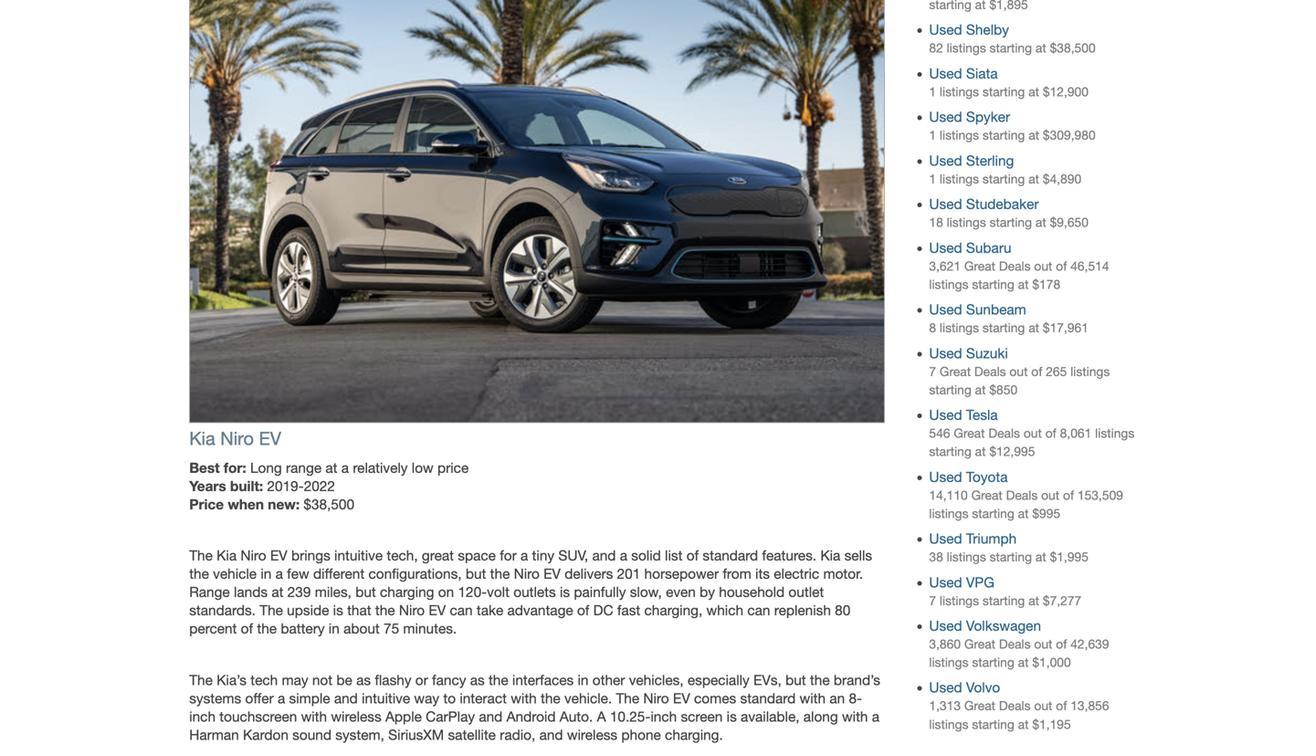Task type: describe. For each thing, give the bounding box(es) containing it.
from
[[723, 566, 752, 583]]

used toyota link
[[930, 469, 1008, 485]]

a
[[597, 709, 606, 725]]

at inside 3,621 great deals out of 46,514 listings starting at
[[1019, 277, 1029, 292]]

interact
[[460, 691, 507, 707]]

7 great deals out of 265 listings starting at
[[930, 364, 1110, 397]]

used for used volvo
[[930, 680, 963, 696]]

sterling
[[967, 152, 1015, 169]]

different
[[313, 566, 365, 583]]

the up an
[[810, 672, 830, 689]]

niro up for: in the left bottom of the page
[[220, 428, 254, 449]]

0 vertical spatial in
[[261, 566, 272, 583]]

3,860 great deals out of 42,639 listings starting at
[[930, 637, 1110, 670]]

standard inside the kia niro ev brings intuitive tech, great space for a tiny suv, and a solid list of standard features. kia sells the vehicle in a few different configurations, but the niro ev delivers 201 horsepower from its electric motor. range lands at 239 miles, but charging on 120-volt outlets is painfully slow, even by household outlet standards. the upside is that the niro ev can take advantage of dc fast charging, which can replenish 80 percent of the battery in about 75 minutes.
[[703, 548, 759, 564]]

$178
[[1033, 277, 1061, 292]]

with down 8-
[[842, 709, 869, 725]]

deals for used tesla
[[989, 426, 1021, 441]]

out for tesla
[[1024, 426, 1042, 441]]

of for used toyota
[[1064, 488, 1075, 503]]

used for used vpg 7 listings starting at $7,277
[[930, 575, 963, 591]]

used for used volkswagen
[[930, 618, 963, 635]]

7 inside used vpg 7 listings starting at $7,277
[[930, 594, 937, 608]]

of left dc
[[577, 603, 590, 619]]

of for used suzuki
[[1032, 364, 1043, 379]]

the up systems in the left bottom of the page
[[189, 672, 213, 689]]

2020 kia niro ev preview summaryimage image
[[189, 0, 885, 423]]

of for used subaru
[[1057, 259, 1068, 274]]

used spyker link
[[930, 109, 1011, 125]]

the up range
[[189, 548, 213, 564]]

the up volt
[[490, 566, 510, 583]]

out for subaru
[[1035, 259, 1053, 274]]

used for used studebaker 18 listings starting at $9,650
[[930, 196, 963, 213]]

a right 'offer'
[[278, 691, 285, 707]]

starting inside used sterling 1 listings starting at $4,890
[[983, 172, 1026, 186]]

a down brand's
[[872, 709, 880, 725]]

at inside 7 great deals out of 265 listings starting at
[[976, 383, 986, 397]]

with up sound
[[301, 709, 327, 725]]

great for suzuki
[[940, 364, 971, 379]]

18
[[930, 215, 944, 230]]

546
[[930, 426, 951, 441]]

comes
[[694, 691, 737, 707]]

best
[[189, 460, 220, 476]]

listings inside 546 great deals out of 8,061 listings starting at
[[1096, 426, 1135, 441]]

volt
[[487, 584, 510, 601]]

ev up minutes.
[[429, 603, 446, 619]]

evs,
[[754, 672, 782, 689]]

starting inside used vpg 7 listings starting at $7,277
[[983, 594, 1026, 608]]

fast
[[618, 603, 641, 619]]

deals for used volkswagen
[[1000, 637, 1031, 652]]

electric
[[774, 566, 820, 583]]

$17,961
[[1043, 321, 1089, 335]]

at inside used siata 1 listings starting at $12,900
[[1029, 84, 1040, 99]]

ev up long
[[259, 428, 281, 449]]

1 vertical spatial in
[[329, 621, 340, 637]]

at inside "used sunbeam 8 listings starting at $17,961"
[[1029, 321, 1040, 335]]

kia's
[[217, 672, 247, 689]]

used siata link
[[930, 65, 998, 82]]

starting inside 546 great deals out of 8,061 listings starting at
[[930, 445, 972, 459]]

niro up "vehicle"
[[241, 548, 266, 564]]

14,110
[[930, 488, 968, 503]]

price
[[189, 496, 224, 513]]

10.25-
[[610, 709, 651, 725]]

$1,995
[[1050, 550, 1089, 565]]

tesla
[[967, 407, 998, 424]]

years
[[189, 478, 226, 495]]

with up along
[[800, 691, 826, 707]]

may
[[282, 672, 308, 689]]

$38,500 inside best for: long range at a relatively low price years built: 2019-2022 price when new: $38,500
[[304, 497, 355, 513]]

with up android at the left bottom
[[511, 691, 537, 707]]

1 inch from the left
[[189, 709, 216, 725]]

not
[[312, 672, 333, 689]]

the kia niro ev brings intuitive tech, great space for a tiny suv, and a solid list of standard features. kia sells the vehicle in a few different configurations, but the niro ev delivers 201 horsepower from its electric motor. range lands at 239 miles, but charging on 120-volt outlets is painfully slow, even by household outlet standards. the upside is that the niro ev can take advantage of dc fast charging, which can replenish 80 percent of the battery in about 75 minutes.
[[189, 548, 873, 637]]

used triumph link
[[930, 531, 1017, 547]]

suv,
[[559, 548, 589, 564]]

used tesla link
[[930, 407, 998, 424]]

and down android at the left bottom
[[540, 727, 563, 744]]

painfully
[[574, 584, 626, 601]]

tech
[[251, 672, 278, 689]]

of down "standards."
[[241, 621, 253, 637]]

sells
[[845, 548, 873, 564]]

used sterling 1 listings starting at $4,890
[[930, 152, 1082, 186]]

used sunbeam 8 listings starting at $17,961
[[930, 302, 1089, 335]]

features.
[[762, 548, 817, 564]]

starting inside "used sunbeam 8 listings starting at $17,961"
[[983, 321, 1026, 335]]

used spyker 1 listings starting at $309,980
[[930, 109, 1096, 143]]

minutes.
[[403, 621, 457, 637]]

volvo
[[967, 680, 1001, 696]]

starting inside 14,110 great deals out of 153,509 listings starting at
[[973, 507, 1015, 521]]

phone
[[622, 727, 661, 744]]

in inside the kia's tech may not be as flashy or fancy as the interfaces in other vehicles, especially evs, but the brand's systems offer a simple and intuitive way to interact with the vehicle. the niro ev comes standard with an 8- inch touchscreen with wireless apple carplay and android auto. a 10.25-inch screen is available, along with a harman kardon sound system, siriusxm satellite radio, and wireless phone charging.
[[578, 672, 589, 689]]

deals for used volvo
[[1000, 699, 1031, 714]]

relatively
[[353, 460, 408, 476]]

a up the 201
[[620, 548, 628, 564]]

13,856
[[1071, 699, 1110, 714]]

the down interfaces
[[541, 691, 561, 707]]

ev inside the kia's tech may not be as flashy or fancy as the interfaces in other vehicles, especially evs, but the brand's systems offer a simple and intuitive way to interact with the vehicle. the niro ev comes standard with an 8- inch touchscreen with wireless apple carplay and android auto. a 10.25-inch screen is available, along with a harman kardon sound system, siriusxm satellite radio, and wireless phone charging.
[[673, 691, 691, 707]]

$309,980
[[1043, 128, 1096, 143]]

$1,000
[[1033, 656, 1072, 670]]

1 can from the left
[[450, 603, 473, 619]]

niro inside the kia's tech may not be as flashy or fancy as the interfaces in other vehicles, especially evs, but the brand's systems offer a simple and intuitive way to interact with the vehicle. the niro ev comes standard with an 8- inch touchscreen with wireless apple carplay and android auto. a 10.25-inch screen is available, along with a harman kardon sound system, siriusxm satellite radio, and wireless phone charging.
[[644, 691, 669, 707]]

of for used volkswagen
[[1057, 637, 1068, 652]]

used for used sterling 1 listings starting at $4,890
[[930, 152, 963, 169]]

especially
[[688, 672, 750, 689]]

starting inside used studebaker 18 listings starting at $9,650
[[990, 215, 1033, 230]]

sunbeam
[[967, 302, 1027, 318]]

deals for used toyota
[[1007, 488, 1038, 503]]

ev up few
[[270, 548, 288, 564]]

charging,
[[645, 603, 703, 619]]

listings inside "used triumph 38 listings starting at $1,995"
[[947, 550, 987, 565]]

the up '75'
[[375, 603, 395, 619]]

out for volvo
[[1035, 699, 1053, 714]]

1 horizontal spatial wireless
[[567, 727, 618, 744]]

listings inside 7 great deals out of 265 listings starting at
[[1071, 364, 1110, 379]]

7 inside 7 great deals out of 265 listings starting at
[[930, 364, 937, 379]]

$850
[[990, 383, 1018, 397]]

starting inside "used triumph 38 listings starting at $1,995"
[[990, 550, 1033, 565]]

2019-
[[267, 478, 304, 495]]

a right for
[[521, 548, 528, 564]]

75
[[384, 621, 399, 637]]

upside
[[287, 603, 329, 619]]

listings inside 14,110 great deals out of 153,509 listings starting at
[[930, 507, 969, 521]]

1 as from the left
[[356, 672, 371, 689]]

and down interact
[[479, 709, 503, 725]]

the up interact
[[489, 672, 509, 689]]

8-
[[849, 691, 863, 707]]

ev down the tiny
[[544, 566, 561, 583]]

flashy
[[375, 672, 412, 689]]

1,313
[[930, 699, 961, 714]]

at inside 1,313 great deals out of 13,856 listings starting at
[[1019, 718, 1029, 732]]

tiny
[[532, 548, 555, 564]]

out for volkswagen
[[1035, 637, 1053, 652]]

at inside 14,110 great deals out of 153,509 listings starting at
[[1019, 507, 1029, 521]]

delivers
[[565, 566, 613, 583]]

is inside the kia's tech may not be as flashy or fancy as the interfaces in other vehicles, especially evs, but the brand's systems offer a simple and intuitive way to interact with the vehicle. the niro ev comes standard with an 8- inch touchscreen with wireless apple carplay and android auto. a 10.25-inch screen is available, along with a harman kardon sound system, siriusxm satellite radio, and wireless phone charging.
[[727, 709, 737, 725]]

153,509
[[1078, 488, 1124, 503]]

available,
[[741, 709, 800, 725]]

the up 10.25-
[[616, 691, 640, 707]]

offer
[[245, 691, 274, 707]]

out for suzuki
[[1010, 364, 1028, 379]]

listings inside used spyker 1 listings starting at $309,980
[[940, 128, 980, 143]]

at inside 546 great deals out of 8,061 listings starting at
[[976, 445, 986, 459]]

when
[[228, 496, 264, 513]]

listings inside used studebaker 18 listings starting at $9,650
[[947, 215, 987, 230]]

niro down charging
[[399, 603, 425, 619]]

volkswagen
[[967, 618, 1042, 635]]

few
[[287, 566, 309, 583]]

of for used tesla
[[1046, 426, 1057, 441]]

at inside used studebaker 18 listings starting at $9,650
[[1036, 215, 1047, 230]]

used for used suzuki
[[930, 345, 963, 362]]

at inside "used triumph 38 listings starting at $1,995"
[[1036, 550, 1047, 565]]

used subaru link
[[930, 240, 1012, 256]]

46,514
[[1071, 259, 1110, 274]]

38
[[930, 550, 944, 565]]

1 horizontal spatial but
[[466, 566, 486, 583]]

at inside used spyker 1 listings starting at $309,980
[[1029, 128, 1040, 143]]

1 horizontal spatial is
[[560, 584, 570, 601]]

listings inside 3,621 great deals out of 46,514 listings starting at
[[930, 277, 969, 292]]

systems
[[189, 691, 241, 707]]

used for used toyota
[[930, 469, 963, 485]]

8
[[930, 321, 937, 335]]

standards.
[[189, 603, 256, 619]]

space
[[458, 548, 496, 564]]

used for used siata 1 listings starting at $12,900
[[930, 65, 963, 82]]

vehicle.
[[565, 691, 612, 707]]

advantage
[[508, 603, 574, 619]]

household
[[719, 584, 785, 601]]

and down be
[[334, 691, 358, 707]]

used for used tesla
[[930, 407, 963, 424]]

auto.
[[560, 709, 593, 725]]



Task type: vqa. For each thing, say whether or not it's contained in the screenshot.


Task type: locate. For each thing, give the bounding box(es) containing it.
starting inside 7 great deals out of 265 listings starting at
[[930, 383, 972, 397]]

0 horizontal spatial kia
[[189, 428, 215, 449]]

listings down "used shelby" link
[[947, 41, 987, 55]]

used subaru
[[930, 240, 1012, 256]]

12 used from the top
[[930, 575, 963, 591]]

1 vertical spatial 7
[[930, 594, 937, 608]]

used inside used studebaker 18 listings starting at $9,650
[[930, 196, 963, 213]]

starting
[[990, 41, 1033, 55], [983, 84, 1026, 99], [983, 128, 1026, 143], [983, 172, 1026, 186], [990, 215, 1033, 230], [973, 277, 1015, 292], [983, 321, 1026, 335], [930, 383, 972, 397], [930, 445, 972, 459], [973, 507, 1015, 521], [990, 550, 1033, 565], [983, 594, 1026, 608], [973, 656, 1015, 670], [973, 718, 1015, 732]]

2022
[[304, 478, 335, 495]]

14 used from the top
[[930, 680, 963, 696]]

great inside 14,110 great deals out of 153,509 listings starting at
[[972, 488, 1003, 503]]

starting down spyker
[[983, 128, 1026, 143]]

0 horizontal spatial inch
[[189, 709, 216, 725]]

1 down used spyker link
[[930, 128, 937, 143]]

ev
[[259, 428, 281, 449], [270, 548, 288, 564], [544, 566, 561, 583], [429, 603, 446, 619], [673, 691, 691, 707]]

battery
[[281, 621, 325, 637]]

deals inside 3,860 great deals out of 42,639 listings starting at
[[1000, 637, 1031, 652]]

satellite
[[448, 727, 496, 744]]

$38,500 up the $12,900
[[1050, 41, 1096, 55]]

1 horizontal spatial can
[[748, 603, 771, 619]]

listings down 3,860
[[930, 656, 969, 670]]

0 vertical spatial 7
[[930, 364, 937, 379]]

0 vertical spatial $38,500
[[1050, 41, 1096, 55]]

deals up $12,995
[[989, 426, 1021, 441]]

the left battery
[[257, 621, 277, 637]]

at inside used sterling 1 listings starting at $4,890
[[1029, 172, 1040, 186]]

of right list
[[687, 548, 699, 564]]

14,110 great deals out of 153,509 listings starting at
[[930, 488, 1124, 521]]

7 down used suzuki link
[[930, 364, 937, 379]]

deals inside 7 great deals out of 265 listings starting at
[[975, 364, 1007, 379]]

out inside 1,313 great deals out of 13,856 listings starting at
[[1035, 699, 1053, 714]]

1 inside used siata 1 listings starting at $12,900
[[930, 84, 937, 99]]

out inside 546 great deals out of 8,061 listings starting at
[[1024, 426, 1042, 441]]

0 vertical spatial standard
[[703, 548, 759, 564]]

charging
[[380, 584, 434, 601]]

at left the $12,900
[[1029, 84, 1040, 99]]

of inside 3,860 great deals out of 42,639 listings starting at
[[1057, 637, 1068, 652]]

5 used from the top
[[930, 196, 963, 213]]

7 used from the top
[[930, 302, 963, 318]]

starting inside used spyker 1 listings starting at $309,980
[[983, 128, 1026, 143]]

1 horizontal spatial inch
[[651, 709, 677, 725]]

great inside 3,860 great deals out of 42,639 listings starting at
[[965, 637, 996, 652]]

out up $12,995
[[1024, 426, 1042, 441]]

0 horizontal spatial is
[[333, 603, 343, 619]]

deals inside 546 great deals out of 8,061 listings starting at
[[989, 426, 1021, 441]]

6 used from the top
[[930, 240, 963, 256]]

standard down the evs,
[[741, 691, 796, 707]]

of inside 3,621 great deals out of 46,514 listings starting at
[[1057, 259, 1068, 274]]

1 for used spyker
[[930, 128, 937, 143]]

great
[[965, 259, 996, 274], [940, 364, 971, 379], [954, 426, 985, 441], [972, 488, 1003, 503], [965, 637, 996, 652], [965, 699, 996, 714]]

$12,900
[[1043, 84, 1089, 99]]

1 horizontal spatial in
[[329, 621, 340, 637]]

used inside used spyker 1 listings starting at $309,980
[[930, 109, 963, 125]]

in up 'lands' on the bottom left
[[261, 566, 272, 583]]

2 vertical spatial 1
[[930, 172, 937, 186]]

used sterling link
[[930, 152, 1015, 169]]

1 vertical spatial $38,500
[[304, 497, 355, 513]]

great inside 3,621 great deals out of 46,514 listings starting at
[[965, 259, 996, 274]]

2 as from the left
[[470, 672, 485, 689]]

in up vehicle. at the left of the page
[[578, 672, 589, 689]]

vehicles,
[[629, 672, 684, 689]]

10 used from the top
[[930, 469, 963, 485]]

used up 14,110
[[930, 469, 963, 485]]

a
[[342, 460, 349, 476], [521, 548, 528, 564], [620, 548, 628, 564], [276, 566, 283, 583], [278, 691, 285, 707], [872, 709, 880, 725]]

vehicle
[[213, 566, 257, 583]]

11 used from the top
[[930, 531, 963, 547]]

2 horizontal spatial in
[[578, 672, 589, 689]]

of up $1,000
[[1057, 637, 1068, 652]]

1 down used sterling link
[[930, 172, 937, 186]]

harman
[[189, 727, 239, 744]]

4 used from the top
[[930, 152, 963, 169]]

listings down used siata link
[[940, 84, 980, 99]]

listings inside used siata 1 listings starting at $12,900
[[940, 84, 980, 99]]

at inside best for: long range at a relatively low price years built: 2019-2022 price when new: $38,500
[[326, 460, 338, 476]]

3,621 great deals out of 46,514 listings starting at
[[930, 259, 1110, 292]]

the kia's tech may not be as flashy or fancy as the interfaces in other vehicles, especially evs, but the brand's systems offer a simple and intuitive way to interact with the vehicle. the niro ev comes standard with an 8- inch touchscreen with wireless apple carplay and android auto. a 10.25-inch screen is available, along with a harman kardon sound system, siriusxm satellite radio, and wireless phone charging.
[[189, 672, 881, 744]]

3 1 from the top
[[930, 172, 937, 186]]

at left $7,277 at bottom
[[1029, 594, 1040, 608]]

used studebaker 18 listings starting at $9,650
[[930, 196, 1089, 230]]

listings inside "used sunbeam 8 listings starting at $17,961"
[[940, 321, 980, 335]]

2 horizontal spatial kia
[[821, 548, 841, 564]]

but inside the kia's tech may not be as flashy or fancy as the interfaces in other vehicles, especially evs, but the brand's systems offer a simple and intuitive way to interact with the vehicle. the niro ev comes standard with an 8- inch touchscreen with wireless apple carplay and android auto. a 10.25-inch screen is available, along with a harman kardon sound system, siriusxm satellite radio, and wireless phone charging.
[[786, 672, 807, 689]]

at inside the kia niro ev brings intuitive tech, great space for a tiny suv, and a solid list of standard features. kia sells the vehicle in a few different configurations, but the niro ev delivers 201 horsepower from its electric motor. range lands at 239 miles, but charging on 120-volt outlets is painfully slow, even by household outlet standards. the upside is that the niro ev can take advantage of dc fast charging, which can replenish 80 percent of the battery in about 75 minutes.
[[272, 584, 284, 601]]

as up interact
[[470, 672, 485, 689]]

out
[[1035, 259, 1053, 274], [1010, 364, 1028, 379], [1024, 426, 1042, 441], [1042, 488, 1060, 503], [1035, 637, 1053, 652], [1035, 699, 1053, 714]]

out up $850
[[1010, 364, 1028, 379]]

listings down 14,110
[[930, 507, 969, 521]]

1 for used sterling
[[930, 172, 937, 186]]

of inside 1,313 great deals out of 13,856 listings starting at
[[1057, 699, 1068, 714]]

vpg
[[967, 575, 995, 591]]

listings down used triumph link
[[947, 550, 987, 565]]

used vpg 7 listings starting at $7,277
[[930, 575, 1082, 608]]

deals inside 3,621 great deals out of 46,514 listings starting at
[[1000, 259, 1031, 274]]

brand's
[[834, 672, 881, 689]]

used inside "used shelby 82 listings starting at $38,500"
[[930, 22, 963, 38]]

$7,277
[[1043, 594, 1082, 608]]

niro down vehicles,
[[644, 691, 669, 707]]

inch up harman
[[189, 709, 216, 725]]

a left few
[[276, 566, 283, 583]]

is down 'comes'
[[727, 709, 737, 725]]

at left $17,961
[[1029, 321, 1040, 335]]

listings down used sunbeam link
[[940, 321, 980, 335]]

listings right 265
[[1071, 364, 1110, 379]]

80
[[835, 603, 851, 619]]

standard inside the kia's tech may not be as flashy or fancy as the interfaces in other vehicles, especially evs, but the brand's systems offer a simple and intuitive way to interact with the vehicle. the niro ev comes standard with an 8- inch touchscreen with wireless apple carplay and android auto. a 10.25-inch screen is available, along with a harman kardon sound system, siriusxm satellite radio, and wireless phone charging.
[[741, 691, 796, 707]]

starting down siata on the top right of the page
[[983, 84, 1026, 99]]

at left $4,890
[[1029, 172, 1040, 186]]

used left spyker
[[930, 109, 963, 125]]

0 vertical spatial intuitive
[[334, 548, 383, 564]]

used inside used vpg 7 listings starting at $7,277
[[930, 575, 963, 591]]

used up 3,860
[[930, 618, 963, 635]]

2 vertical spatial is
[[727, 709, 737, 725]]

of left 153,509 on the right of the page
[[1064, 488, 1075, 503]]

out inside 3,621 great deals out of 46,514 listings starting at
[[1035, 259, 1053, 274]]

horsepower
[[645, 566, 719, 583]]

deals for used suzuki
[[975, 364, 1007, 379]]

percent
[[189, 621, 237, 637]]

siriusxm
[[388, 727, 444, 744]]

1 vertical spatial standard
[[741, 691, 796, 707]]

radio,
[[500, 727, 536, 744]]

fancy
[[432, 672, 466, 689]]

intuitive
[[334, 548, 383, 564], [362, 691, 410, 707]]

1 for used siata
[[930, 84, 937, 99]]

listings down the used vpg link
[[940, 594, 980, 608]]

1 7 from the top
[[930, 364, 937, 379]]

great for volvo
[[965, 699, 996, 714]]

miles,
[[315, 584, 352, 601]]

2 vertical spatial in
[[578, 672, 589, 689]]

list
[[665, 548, 683, 564]]

13 used from the top
[[930, 618, 963, 635]]

starting down volvo at the right bottom of page
[[973, 718, 1015, 732]]

used siata 1 listings starting at $12,900
[[930, 65, 1089, 99]]

0 vertical spatial wireless
[[331, 709, 382, 725]]

used for used spyker 1 listings starting at $309,980
[[930, 109, 963, 125]]

of inside 7 great deals out of 265 listings starting at
[[1032, 364, 1043, 379]]

at left $1,995
[[1036, 550, 1047, 565]]

starting inside 3,621 great deals out of 46,514 listings starting at
[[973, 277, 1015, 292]]

239
[[288, 584, 311, 601]]

deals for used subaru
[[1000, 259, 1031, 274]]

used for used sunbeam 8 listings starting at $17,961
[[930, 302, 963, 318]]

great for subaru
[[965, 259, 996, 274]]

2 inch from the left
[[651, 709, 677, 725]]

suzuki
[[967, 345, 1009, 362]]

deals down "volkswagen"
[[1000, 637, 1031, 652]]

system,
[[336, 727, 385, 744]]

starting inside "used shelby 82 listings starting at $38,500"
[[990, 41, 1033, 55]]

7
[[930, 364, 937, 379], [930, 594, 937, 608]]

simple
[[289, 691, 330, 707]]

listings inside 1,313 great deals out of 13,856 listings starting at
[[930, 718, 969, 732]]

used for used triumph 38 listings starting at $1,995
[[930, 531, 963, 547]]

$995
[[1033, 507, 1061, 521]]

0 horizontal spatial wireless
[[331, 709, 382, 725]]

along
[[804, 709, 839, 725]]

listings inside "used shelby 82 listings starting at $38,500"
[[947, 41, 987, 55]]

tech,
[[387, 548, 418, 564]]

listings inside used sterling 1 listings starting at $4,890
[[940, 172, 980, 186]]

1 used from the top
[[930, 22, 963, 38]]

at up used siata 1 listings starting at $12,900
[[1036, 41, 1047, 55]]

great inside 1,313 great deals out of 13,856 listings starting at
[[965, 699, 996, 714]]

used vpg link
[[930, 575, 995, 591]]

toyota
[[967, 469, 1008, 485]]

inch up the phone
[[651, 709, 677, 725]]

used inside "used sunbeam 8 listings starting at $17,961"
[[930, 302, 963, 318]]

1 vertical spatial intuitive
[[362, 691, 410, 707]]

2 1 from the top
[[930, 128, 937, 143]]

1 vertical spatial is
[[333, 603, 343, 619]]

interfaces
[[513, 672, 574, 689]]

listings down used spyker link
[[940, 128, 980, 143]]

touchscreen
[[220, 709, 297, 725]]

used volvo link
[[930, 680, 1001, 696]]

great down used tesla
[[954, 426, 985, 441]]

price
[[438, 460, 469, 476]]

used sunbeam link
[[930, 302, 1027, 318]]

0 horizontal spatial can
[[450, 603, 473, 619]]

used for used subaru
[[930, 240, 963, 256]]

0 horizontal spatial but
[[356, 584, 376, 601]]

is down miles,
[[333, 603, 343, 619]]

at inside used vpg 7 listings starting at $7,277
[[1029, 594, 1040, 608]]

1 horizontal spatial $38,500
[[1050, 41, 1096, 55]]

niro up outlets on the bottom of the page
[[514, 566, 540, 583]]

2 used from the top
[[930, 65, 963, 82]]

the up range
[[189, 566, 209, 583]]

great inside 7 great deals out of 265 listings starting at
[[940, 364, 971, 379]]

deals inside 1,313 great deals out of 13,856 listings starting at
[[1000, 699, 1031, 714]]

$4,890
[[1043, 172, 1082, 186]]

1 horizontal spatial as
[[470, 672, 485, 689]]

1 inside used sterling 1 listings starting at $4,890
[[930, 172, 937, 186]]

0 horizontal spatial in
[[261, 566, 272, 583]]

$38,500 inside "used shelby 82 listings starting at $38,500"
[[1050, 41, 1096, 55]]

120-
[[458, 584, 487, 601]]

0 horizontal spatial as
[[356, 672, 371, 689]]

for:
[[224, 460, 246, 476]]

used inside used sterling 1 listings starting at $4,890
[[930, 152, 963, 169]]

wireless down a at left
[[567, 727, 618, 744]]

of inside 14,110 great deals out of 153,509 listings starting at
[[1064, 488, 1075, 503]]

used for used shelby 82 listings starting at $38,500
[[930, 22, 963, 38]]

starting up triumph
[[973, 507, 1015, 521]]

of up $1,195
[[1057, 699, 1068, 714]]

of for used volvo
[[1057, 699, 1068, 714]]

of up $178
[[1057, 259, 1068, 274]]

1 inside used spyker 1 listings starting at $309,980
[[930, 128, 937, 143]]

low
[[412, 460, 434, 476]]

or
[[416, 672, 428, 689]]

listings down '3,621'
[[930, 277, 969, 292]]

shelby
[[967, 22, 1010, 38]]

at inside 3,860 great deals out of 42,639 listings starting at
[[1019, 656, 1029, 670]]

used up 8
[[930, 302, 963, 318]]

kia up the motor.
[[821, 548, 841, 564]]

lands
[[234, 584, 268, 601]]

great down toyota
[[972, 488, 1003, 503]]

take
[[477, 603, 504, 619]]

as right be
[[356, 672, 371, 689]]

0 vertical spatial but
[[466, 566, 486, 583]]

kardon
[[243, 727, 289, 744]]

a inside best for: long range at a relatively low price years built: 2019-2022 price when new: $38,500
[[342, 460, 349, 476]]

1 horizontal spatial kia
[[217, 548, 237, 564]]

1 1 from the top
[[930, 84, 937, 99]]

starting up 'sunbeam'
[[973, 277, 1015, 292]]

a left relatively
[[342, 460, 349, 476]]

2 can from the left
[[748, 603, 771, 619]]

1 down used siata link
[[930, 84, 937, 99]]

great for toyota
[[972, 488, 1003, 503]]

used inside "used triumph 38 listings starting at $1,995"
[[930, 531, 963, 547]]

1,313 great deals out of 13,856 listings starting at
[[930, 699, 1110, 732]]

used inside used siata 1 listings starting at $12,900
[[930, 65, 963, 82]]

kia up "vehicle"
[[217, 548, 237, 564]]

at inside "used shelby 82 listings starting at $38,500"
[[1036, 41, 1047, 55]]

great down subaru
[[965, 259, 996, 274]]

kia up best
[[189, 428, 215, 449]]

sound
[[293, 727, 332, 744]]

2 7 from the top
[[930, 594, 937, 608]]

out for toyota
[[1042, 488, 1060, 503]]

great down used volkswagen in the bottom of the page
[[965, 637, 996, 652]]

great for volkswagen
[[965, 637, 996, 652]]

screen
[[681, 709, 723, 725]]

0 vertical spatial is
[[560, 584, 570, 601]]

of left 265
[[1032, 364, 1043, 379]]

for
[[500, 548, 517, 564]]

2 vertical spatial but
[[786, 672, 807, 689]]

used up '3,621'
[[930, 240, 963, 256]]

as
[[356, 672, 371, 689], [470, 672, 485, 689]]

8 used from the top
[[930, 345, 963, 362]]

listings inside used vpg 7 listings starting at $7,277
[[940, 594, 980, 608]]

9 used from the top
[[930, 407, 963, 424]]

and up delivers
[[593, 548, 616, 564]]

spyker
[[967, 109, 1011, 125]]

0 vertical spatial 1
[[930, 84, 937, 99]]

an
[[830, 691, 845, 707]]

2 horizontal spatial but
[[786, 672, 807, 689]]

range
[[286, 460, 322, 476]]

$9,650
[[1050, 215, 1089, 230]]

1 vertical spatial wireless
[[567, 727, 618, 744]]

at left $1,195
[[1019, 718, 1029, 732]]

0 horizontal spatial $38,500
[[304, 497, 355, 513]]

2 horizontal spatial is
[[727, 709, 737, 725]]

which
[[707, 603, 744, 619]]

used left sterling
[[930, 152, 963, 169]]

great down volvo at the right bottom of page
[[965, 699, 996, 714]]

used up 546
[[930, 407, 963, 424]]

dc
[[594, 603, 614, 619]]

solid
[[632, 548, 661, 564]]

at left $995
[[1019, 507, 1029, 521]]

out inside 7 great deals out of 265 listings starting at
[[1010, 364, 1028, 379]]

carplay
[[426, 709, 475, 725]]

siata
[[967, 65, 998, 82]]

used up 1,313
[[930, 680, 963, 696]]

$38,500 down 2022
[[304, 497, 355, 513]]

out up $1,000
[[1035, 637, 1053, 652]]

and
[[593, 548, 616, 564], [334, 691, 358, 707], [479, 709, 503, 725], [540, 727, 563, 744]]

1 vertical spatial 1
[[930, 128, 937, 143]]

at left the $309,980
[[1029, 128, 1040, 143]]

out inside 3,860 great deals out of 42,639 listings starting at
[[1035, 637, 1053, 652]]

starting inside 3,860 great deals out of 42,639 listings starting at
[[973, 656, 1015, 670]]

out up $995
[[1042, 488, 1060, 503]]

intuitive up different
[[334, 548, 383, 564]]

1 vertical spatial but
[[356, 584, 376, 601]]

studebaker
[[967, 196, 1039, 213]]

at left 239
[[272, 584, 284, 601]]

intuitive inside the kia niro ev brings intuitive tech, great space for a tiny suv, and a solid list of standard features. kia sells the vehicle in a few different configurations, but the niro ev delivers 201 horsepower from its electric motor. range lands at 239 miles, but charging on 120-volt outlets is painfully slow, even by household outlet standards. the upside is that the niro ev can take advantage of dc fast charging, which can replenish 80 percent of the battery in about 75 minutes.
[[334, 548, 383, 564]]

and inside the kia niro ev brings intuitive tech, great space for a tiny suv, and a solid list of standard features. kia sells the vehicle in a few different configurations, but the niro ev delivers 201 horsepower from its electric motor. range lands at 239 miles, but charging on 120-volt outlets is painfully slow, even by household outlet standards. the upside is that the niro ev can take advantage of dc fast charging, which can replenish 80 percent of the battery in about 75 minutes.
[[593, 548, 616, 564]]

at left $1,000
[[1019, 656, 1029, 670]]

of inside 546 great deals out of 8,061 listings starting at
[[1046, 426, 1057, 441]]

but down space
[[466, 566, 486, 583]]

great for tesla
[[954, 426, 985, 441]]

starting inside 1,313 great deals out of 13,856 listings starting at
[[973, 718, 1015, 732]]

intuitive inside the kia's tech may not be as flashy or fancy as the interfaces in other vehicles, especially evs, but the brand's systems offer a simple and intuitive way to interact with the vehicle. the niro ev comes standard with an 8- inch touchscreen with wireless apple carplay and android auto. a 10.25-inch screen is available, along with a harman kardon sound system, siriusxm satellite radio, and wireless phone charging.
[[362, 691, 410, 707]]

out up $178
[[1035, 259, 1053, 274]]

at left $178
[[1019, 277, 1029, 292]]

great inside 546 great deals out of 8,061 listings starting at
[[954, 426, 985, 441]]

the down 'lands' on the bottom left
[[260, 603, 283, 619]]

3 used from the top
[[930, 109, 963, 125]]

out inside 14,110 great deals out of 153,509 listings starting at
[[1042, 488, 1060, 503]]

used toyota
[[930, 469, 1008, 485]]

starting inside used siata 1 listings starting at $12,900
[[983, 84, 1026, 99]]

used shelby link
[[930, 22, 1010, 38]]

listings inside 3,860 great deals out of 42,639 listings starting at
[[930, 656, 969, 670]]

but up that
[[356, 584, 376, 601]]

used down the '82' at the top of page
[[930, 65, 963, 82]]

deals inside 14,110 great deals out of 153,509 listings starting at
[[1007, 488, 1038, 503]]



